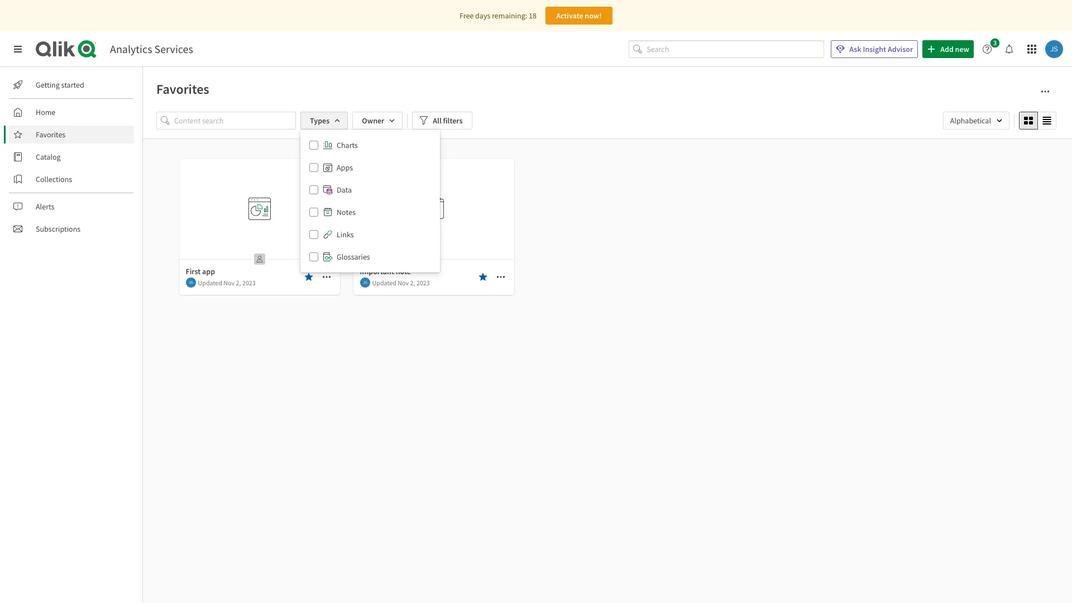 Task type: locate. For each thing, give the bounding box(es) containing it.
nov right jacob simon icon on the top left of the page
[[224, 279, 235, 287]]

2,
[[236, 279, 241, 287], [410, 279, 415, 287]]

first
[[186, 267, 201, 277]]

1 horizontal spatial updated
[[372, 279, 397, 287]]

2 2, from the left
[[410, 279, 415, 287]]

types
[[310, 116, 330, 126]]

all filters
[[433, 116, 463, 126]]

more actions image right remove from favorites icon
[[496, 273, 505, 282]]

0 horizontal spatial favorites
[[36, 130, 65, 140]]

first app
[[186, 267, 215, 277]]

0 horizontal spatial 2,
[[236, 279, 241, 287]]

jacob simon element down the first at left
[[186, 278, 196, 288]]

more actions image for important note
[[496, 273, 505, 282]]

nov for note
[[398, 279, 409, 287]]

services
[[155, 42, 193, 56]]

1 horizontal spatial nov
[[398, 279, 409, 287]]

2, down "note"
[[410, 279, 415, 287]]

0 horizontal spatial updated nov 2, 2023
[[198, 279, 256, 287]]

jacob simon element down important
[[360, 278, 370, 288]]

2 2023 from the left
[[417, 279, 430, 287]]

home link
[[9, 103, 134, 121]]

1 jacob simon element from the left
[[186, 278, 196, 288]]

2, right jacob simon icon on the top left of the page
[[236, 279, 241, 287]]

1 2023 from the left
[[242, 279, 256, 287]]

important note
[[360, 267, 411, 277]]

updated nov 2, 2023 down app
[[198, 279, 256, 287]]

personal element
[[251, 250, 268, 268], [425, 250, 443, 268]]

18
[[529, 11, 537, 21]]

0 horizontal spatial more actions image
[[322, 273, 331, 282]]

1 nov from the left
[[224, 279, 235, 287]]

1 horizontal spatial updated nov 2, 2023
[[372, 279, 430, 287]]

apps
[[337, 163, 353, 173]]

days
[[476, 11, 491, 21]]

2, for note
[[410, 279, 415, 287]]

switch view group
[[1020, 112, 1057, 130]]

nov down "note"
[[398, 279, 409, 287]]

personal element right app
[[251, 250, 268, 268]]

alerts
[[36, 202, 54, 212]]

1 vertical spatial favorites
[[36, 130, 65, 140]]

updated nov 2, 2023 down "note"
[[372, 279, 430, 287]]

activate
[[557, 11, 584, 21]]

catalog link
[[9, 148, 134, 166]]

add
[[941, 44, 954, 54]]

analytics services
[[110, 42, 193, 56]]

more actions image
[[1042, 87, 1050, 96], [322, 273, 331, 282], [496, 273, 505, 282]]

0 horizontal spatial updated
[[198, 279, 222, 287]]

updated for note
[[372, 279, 397, 287]]

jacob simon image
[[1046, 40, 1064, 58], [360, 278, 370, 288]]

1 2, from the left
[[236, 279, 241, 287]]

0 vertical spatial jacob simon image
[[1046, 40, 1064, 58]]

nov
[[224, 279, 235, 287], [398, 279, 409, 287]]

1 horizontal spatial more actions image
[[496, 273, 505, 282]]

updated nov 2, 2023
[[198, 279, 256, 287], [372, 279, 430, 287]]

1 updated from the left
[[198, 279, 222, 287]]

1 horizontal spatial favorites
[[156, 80, 209, 98]]

2 personal element from the left
[[425, 250, 443, 268]]

free
[[460, 11, 474, 21]]

1 updated nov 2, 2023 from the left
[[198, 279, 256, 287]]

notes
[[337, 207, 356, 217]]

updated down important note
[[372, 279, 397, 287]]

2023
[[242, 279, 256, 287], [417, 279, 430, 287]]

more actions image up the switch view 'group'
[[1042, 87, 1050, 96]]

insight
[[864, 44, 887, 54]]

filters region
[[156, 110, 1059, 273]]

important
[[360, 267, 394, 277]]

personal element right "note"
[[425, 250, 443, 268]]

2 nov from the left
[[398, 279, 409, 287]]

0 horizontal spatial jacob simon image
[[360, 278, 370, 288]]

1 horizontal spatial 2023
[[417, 279, 430, 287]]

app
[[202, 267, 215, 277]]

more actions image right remove from favorites image
[[322, 273, 331, 282]]

subscriptions
[[36, 224, 81, 234]]

catalog
[[36, 152, 61, 162]]

1 vertical spatial jacob simon image
[[360, 278, 370, 288]]

1 horizontal spatial jacob simon element
[[360, 278, 370, 288]]

2 updated nov 2, 2023 from the left
[[372, 279, 430, 287]]

nov for app
[[224, 279, 235, 287]]

navigation pane element
[[0, 72, 142, 242]]

0 vertical spatial favorites
[[156, 80, 209, 98]]

favorites up catalog
[[36, 130, 65, 140]]

0 horizontal spatial 2023
[[242, 279, 256, 287]]

charts
[[337, 140, 358, 150]]

updated down app
[[198, 279, 222, 287]]

free days remaining: 18
[[460, 11, 537, 21]]

collections
[[36, 174, 72, 184]]

1 horizontal spatial 2,
[[410, 279, 415, 287]]

Alphabetical field
[[944, 112, 1010, 130]]

close sidebar menu image
[[13, 45, 22, 54]]

0 horizontal spatial jacob simon element
[[186, 278, 196, 288]]

updated for app
[[198, 279, 222, 287]]

updated nov 2, 2023 for app
[[198, 279, 256, 287]]

2 updated from the left
[[372, 279, 397, 287]]

collections link
[[9, 170, 134, 188]]

favorites
[[156, 80, 209, 98], [36, 130, 65, 140]]

0 horizontal spatial personal element
[[251, 250, 268, 268]]

1 personal element from the left
[[251, 250, 268, 268]]

0 horizontal spatial nov
[[224, 279, 235, 287]]

activate now!
[[557, 11, 602, 21]]

favorites down services
[[156, 80, 209, 98]]

all
[[433, 116, 442, 126]]

jacob simon element
[[186, 278, 196, 288], [360, 278, 370, 288]]

2023 for first app
[[242, 279, 256, 287]]

updated
[[198, 279, 222, 287], [372, 279, 397, 287]]

1 horizontal spatial personal element
[[425, 250, 443, 268]]

remove from favorites image
[[304, 273, 313, 282]]

jacob simon element for first
[[186, 278, 196, 288]]

data
[[337, 185, 352, 195]]

2 jacob simon element from the left
[[360, 278, 370, 288]]



Task type: vqa. For each thing, say whether or not it's contained in the screenshot.
3rd View all from the bottom of the main content containing Recently used
no



Task type: describe. For each thing, give the bounding box(es) containing it.
getting
[[36, 80, 60, 90]]

analytics
[[110, 42, 152, 56]]

3
[[994, 39, 997, 47]]

jacob simon image
[[186, 278, 196, 288]]

ask
[[850, 44, 862, 54]]

getting started
[[36, 80, 84, 90]]

types button
[[301, 112, 348, 130]]

filters
[[443, 116, 463, 126]]

favorites inside favorites link
[[36, 130, 65, 140]]

remaining:
[[492, 11, 528, 21]]

Content search text field
[[174, 112, 296, 130]]

glossaries
[[337, 252, 370, 262]]

ask insight advisor
[[850, 44, 914, 54]]

getting started link
[[9, 76, 134, 94]]

jacob simon element for important
[[360, 278, 370, 288]]

new
[[956, 44, 970, 54]]

Search text field
[[647, 40, 825, 58]]

note
[[396, 267, 411, 277]]

activate now! link
[[546, 7, 613, 25]]

favorites link
[[9, 126, 134, 144]]

alphabetical
[[951, 116, 992, 126]]

links
[[337, 230, 354, 240]]

analytics services element
[[110, 42, 193, 56]]

home
[[36, 107, 55, 117]]

remove from favorites image
[[479, 273, 488, 282]]

alerts link
[[9, 198, 134, 216]]

add new
[[941, 44, 970, 54]]

owner
[[362, 116, 385, 126]]

now!
[[585, 11, 602, 21]]

3 button
[[979, 39, 1004, 58]]

add new button
[[923, 40, 974, 58]]

all filters button
[[413, 112, 472, 130]]

updated nov 2, 2023 for note
[[372, 279, 430, 287]]

subscriptions link
[[9, 220, 134, 238]]

2023 for important note
[[417, 279, 430, 287]]

personal element for important note
[[425, 250, 443, 268]]

started
[[61, 80, 84, 90]]

advisor
[[888, 44, 914, 54]]

2 horizontal spatial more actions image
[[1042, 87, 1050, 96]]

2, for app
[[236, 279, 241, 287]]

ask insight advisor button
[[832, 40, 919, 58]]

personal element for first app
[[251, 250, 268, 268]]

searchbar element
[[629, 40, 825, 58]]

more actions image for first app
[[322, 273, 331, 282]]

1 horizontal spatial jacob simon image
[[1046, 40, 1064, 58]]

owner button
[[353, 112, 403, 130]]



